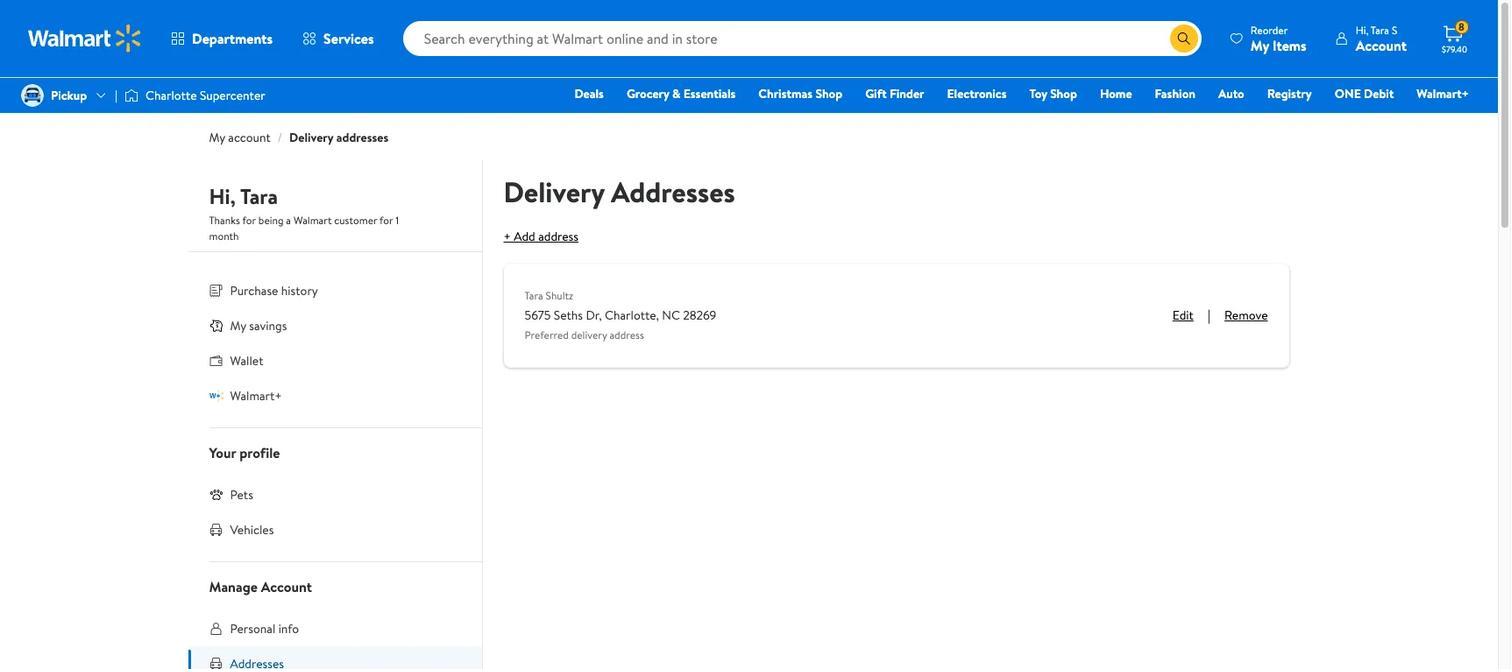 Task type: vqa. For each thing, say whether or not it's contained in the screenshot.
Add To Cart image corresponding to Now $146.99
no



Task type: describe. For each thing, give the bounding box(es) containing it.
essentials
[[684, 85, 736, 103]]

services button
[[288, 18, 389, 60]]

search icon image
[[1177, 32, 1191, 46]]

nc
[[662, 307, 680, 324]]

my inside reorder my items
[[1251, 36, 1269, 55]]

history
[[281, 282, 318, 300]]

fashion
[[1155, 85, 1196, 103]]

0 vertical spatial address
[[538, 228, 579, 245]]

charlotte supercenter
[[146, 87, 265, 104]]

shop for christmas shop
[[816, 85, 843, 103]]

supercenter
[[200, 87, 265, 104]]

my savings link
[[188, 309, 482, 344]]

seths
[[554, 307, 583, 324]]

add
[[514, 228, 535, 245]]

remove
[[1225, 307, 1268, 324]]

grocery & essentials
[[627, 85, 736, 103]]

auto link
[[1211, 84, 1252, 103]]

1 horizontal spatial walmart+
[[1417, 85, 1469, 103]]

toy shop link
[[1022, 84, 1085, 103]]

auto
[[1219, 85, 1245, 103]]

my savings
[[230, 317, 287, 335]]

my for my account / delivery addresses
[[209, 129, 225, 146]]

walmart
[[294, 213, 332, 228]]

grocery & essentials link
[[619, 84, 744, 103]]

my for my savings
[[230, 317, 246, 335]]

dr,
[[586, 307, 602, 324]]

wallet
[[230, 352, 263, 370]]

0 horizontal spatial walmart+
[[230, 387, 282, 405]]

registry
[[1267, 85, 1312, 103]]

hi, for thanks for being a walmart customer for 1 month
[[209, 181, 236, 211]]

tara inside tara shultz 5675 seths dr, charlotte, nc 28269 preferred delivery address
[[525, 288, 543, 303]]

tara shultz 5675 seths dr, charlotte, nc 28269 preferred delivery address
[[525, 288, 716, 343]]

 image for pickup
[[21, 84, 44, 107]]

1 for from the left
[[242, 213, 256, 228]]

clear search field text image
[[1149, 31, 1163, 45]]

vehicles
[[230, 522, 274, 539]]

1 vertical spatial |
[[1208, 306, 1211, 325]]

hi, tara thanks for being a walmart customer for 1 month
[[209, 181, 399, 244]]

0 vertical spatial |
[[115, 87, 118, 104]]

personal
[[230, 621, 276, 638]]

purchase
[[230, 282, 278, 300]]

s
[[1392, 22, 1398, 37]]

Search search field
[[403, 21, 1202, 56]]

wallet link
[[188, 344, 482, 379]]

finder
[[890, 85, 924, 103]]

addresses
[[336, 129, 389, 146]]

my account link
[[209, 129, 271, 146]]

0 horizontal spatial account
[[261, 578, 312, 597]]

delivery addresses
[[504, 173, 735, 211]]

/
[[278, 129, 282, 146]]

one debit
[[1335, 85, 1394, 103]]

fashion link
[[1147, 84, 1204, 103]]

charlotte,
[[605, 307, 659, 324]]

delivery
[[571, 328, 607, 343]]

addresses
[[611, 173, 735, 211]]

28269
[[683, 307, 716, 324]]

preferred
[[525, 328, 569, 343]]

home link
[[1092, 84, 1140, 103]]

walmart image
[[28, 25, 142, 53]]

info
[[278, 621, 299, 638]]

2 for from the left
[[380, 213, 393, 228]]

delivery addresses link
[[289, 129, 389, 146]]

8 $79.40
[[1442, 19, 1468, 55]]

pickup
[[51, 87, 87, 104]]

toy shop
[[1030, 85, 1077, 103]]

personal info link
[[188, 612, 482, 647]]

electronics
[[947, 85, 1007, 103]]

grocery
[[627, 85, 669, 103]]

manage account
[[209, 578, 312, 597]]

profile
[[239, 444, 280, 463]]

1 horizontal spatial account
[[1356, 36, 1407, 55]]

0 vertical spatial walmart+ link
[[1409, 84, 1477, 103]]

+ add address button
[[504, 228, 579, 245]]

home
[[1100, 85, 1132, 103]]

electronics link
[[939, 84, 1015, 103]]

tara for account
[[1371, 22, 1390, 37]]

my account / delivery addresses
[[209, 129, 389, 146]]

$79.40
[[1442, 43, 1468, 55]]

savings
[[249, 317, 287, 335]]

christmas shop link
[[751, 84, 850, 103]]

vehicles link
[[188, 513, 482, 548]]



Task type: locate. For each thing, give the bounding box(es) containing it.
tara for for
[[240, 181, 278, 211]]

one
[[1335, 85, 1361, 103]]

services
[[324, 29, 374, 48]]

edit button
[[1173, 307, 1194, 324]]

tara left s
[[1371, 22, 1390, 37]]

for left "1"
[[380, 213, 393, 228]]

account up info
[[261, 578, 312, 597]]

|
[[115, 87, 118, 104], [1208, 306, 1211, 325]]

address
[[538, 228, 579, 245], [610, 328, 644, 343]]

walmart+ down wallet
[[230, 387, 282, 405]]

hi, left s
[[1356, 22, 1369, 37]]

tara inside hi, tara thanks for being a walmart customer for 1 month
[[240, 181, 278, 211]]

2 vertical spatial my
[[230, 317, 246, 335]]

my left items
[[1251, 36, 1269, 55]]

0 horizontal spatial delivery
[[289, 129, 333, 146]]

1 vertical spatial tara
[[240, 181, 278, 211]]

0 vertical spatial hi,
[[1356, 22, 1369, 37]]

tara up being
[[240, 181, 278, 211]]

0 vertical spatial tara
[[1371, 22, 1390, 37]]

reorder
[[1251, 22, 1288, 37]]

 image left pickup
[[21, 84, 44, 107]]

purchase history link
[[188, 274, 482, 309]]

2 shop from the left
[[1050, 85, 1077, 103]]

+ add address
[[504, 228, 579, 245]]

delivery up + add address button at left top
[[504, 173, 604, 211]]

shop for toy shop
[[1050, 85, 1077, 103]]

one debit link
[[1327, 84, 1402, 103]]

a
[[286, 213, 291, 228]]

1 horizontal spatial |
[[1208, 306, 1211, 325]]

edit
[[1173, 307, 1194, 324]]

1 horizontal spatial  image
[[125, 87, 139, 104]]

for left being
[[242, 213, 256, 228]]

reorder my items
[[1251, 22, 1307, 55]]

1 horizontal spatial hi,
[[1356, 22, 1369, 37]]

being
[[258, 213, 284, 228]]

walmart+ link down $79.40
[[1409, 84, 1477, 103]]

pets
[[230, 487, 253, 504]]

items
[[1273, 36, 1307, 55]]

icon image for pets
[[209, 488, 223, 502]]

0 vertical spatial delivery
[[289, 129, 333, 146]]

2 icon image from the top
[[209, 389, 223, 403]]

walmart+ down $79.40
[[1417, 85, 1469, 103]]

 image left charlotte at the top left of the page
[[125, 87, 139, 104]]

1 horizontal spatial tara
[[525, 288, 543, 303]]

1 horizontal spatial address
[[610, 328, 644, 343]]

icon image
[[209, 319, 223, 333], [209, 389, 223, 403], [209, 488, 223, 502]]

 image
[[21, 84, 44, 107], [125, 87, 139, 104]]

icon image inside walmart+ link
[[209, 389, 223, 403]]

1 horizontal spatial walmart+ link
[[1409, 84, 1477, 103]]

gift finder link
[[858, 84, 932, 103]]

remove button
[[1225, 307, 1268, 324]]

1 horizontal spatial shop
[[1050, 85, 1077, 103]]

1 vertical spatial delivery
[[504, 173, 604, 211]]

registry link
[[1260, 84, 1320, 103]]

purchase history
[[230, 282, 318, 300]]

thanks
[[209, 213, 240, 228]]

2 horizontal spatial tara
[[1371, 22, 1390, 37]]

| right pickup
[[115, 87, 118, 104]]

tara up 5675
[[525, 288, 543, 303]]

1 shop from the left
[[816, 85, 843, 103]]

account
[[228, 129, 271, 146]]

0 horizontal spatial |
[[115, 87, 118, 104]]

address right add
[[538, 228, 579, 245]]

icon image left pets
[[209, 488, 223, 502]]

icon image for my savings
[[209, 319, 223, 333]]

2 vertical spatial icon image
[[209, 488, 223, 502]]

0 vertical spatial account
[[1356, 36, 1407, 55]]

&
[[672, 85, 681, 103]]

your profile
[[209, 444, 280, 463]]

hi, tara s account
[[1356, 22, 1407, 55]]

debit
[[1364, 85, 1394, 103]]

0 horizontal spatial my
[[209, 129, 225, 146]]

walmart+ link down my savings link
[[188, 379, 482, 414]]

shultz
[[546, 288, 573, 303]]

0 horizontal spatial walmart+ link
[[188, 379, 482, 414]]

1 vertical spatial my
[[209, 129, 225, 146]]

1 vertical spatial walmart+
[[230, 387, 282, 405]]

1 vertical spatial icon image
[[209, 389, 223, 403]]

delivery
[[289, 129, 333, 146], [504, 173, 604, 211]]

shop
[[816, 85, 843, 103], [1050, 85, 1077, 103]]

0 vertical spatial my
[[1251, 36, 1269, 55]]

hi, tara link
[[209, 181, 278, 218]]

for
[[242, 213, 256, 228], [380, 213, 393, 228]]

deals
[[575, 85, 604, 103]]

0 horizontal spatial  image
[[21, 84, 44, 107]]

1 horizontal spatial delivery
[[504, 173, 604, 211]]

hi, for account
[[1356, 22, 1369, 37]]

month
[[209, 229, 239, 244]]

your
[[209, 444, 236, 463]]

2 vertical spatial tara
[[525, 288, 543, 303]]

0 horizontal spatial hi,
[[209, 181, 236, 211]]

departments
[[192, 29, 273, 48]]

+
[[504, 228, 511, 245]]

0 horizontal spatial address
[[538, 228, 579, 245]]

delivery right /
[[289, 129, 333, 146]]

charlotte
[[146, 87, 197, 104]]

shop right toy
[[1050, 85, 1077, 103]]

account up debit
[[1356, 36, 1407, 55]]

| right edit button
[[1208, 306, 1211, 325]]

1 vertical spatial walmart+ link
[[188, 379, 482, 414]]

customer
[[334, 213, 377, 228]]

2 horizontal spatial my
[[1251, 36, 1269, 55]]

0 horizontal spatial tara
[[240, 181, 278, 211]]

gift finder
[[865, 85, 924, 103]]

address down charlotte,
[[610, 328, 644, 343]]

 image for charlotte supercenter
[[125, 87, 139, 104]]

icon image left my savings
[[209, 319, 223, 333]]

0 vertical spatial icon image
[[209, 319, 223, 333]]

1
[[396, 213, 399, 228]]

christmas
[[759, 85, 813, 103]]

icon image inside pets link
[[209, 488, 223, 502]]

deals link
[[567, 84, 612, 103]]

icon image inside my savings link
[[209, 319, 223, 333]]

1 vertical spatial account
[[261, 578, 312, 597]]

1 icon image from the top
[[209, 319, 223, 333]]

tara inside hi, tara s account
[[1371, 22, 1390, 37]]

hi, up thanks
[[209, 181, 236, 211]]

0 horizontal spatial shop
[[816, 85, 843, 103]]

personal info
[[230, 621, 299, 638]]

my
[[1251, 36, 1269, 55], [209, 129, 225, 146], [230, 317, 246, 335]]

Walmart Site-Wide search field
[[403, 21, 1202, 56]]

walmart+ link
[[1409, 84, 1477, 103], [188, 379, 482, 414]]

walmart+
[[1417, 85, 1469, 103], [230, 387, 282, 405]]

departments button
[[156, 18, 288, 60]]

1 vertical spatial hi,
[[209, 181, 236, 211]]

tara
[[1371, 22, 1390, 37], [240, 181, 278, 211], [525, 288, 543, 303]]

my left savings in the left of the page
[[230, 317, 246, 335]]

toy
[[1030, 85, 1047, 103]]

0 horizontal spatial for
[[242, 213, 256, 228]]

hi, inside hi, tara thanks for being a walmart customer for 1 month
[[209, 181, 236, 211]]

1 vertical spatial address
[[610, 328, 644, 343]]

1 horizontal spatial my
[[230, 317, 246, 335]]

3 icon image from the top
[[209, 488, 223, 502]]

my left the account
[[209, 129, 225, 146]]

manage
[[209, 578, 258, 597]]

christmas shop
[[759, 85, 843, 103]]

icon image for walmart+
[[209, 389, 223, 403]]

gift
[[865, 85, 887, 103]]

my inside my savings link
[[230, 317, 246, 335]]

icon image up your
[[209, 389, 223, 403]]

5675
[[525, 307, 551, 324]]

address inside tara shultz 5675 seths dr, charlotte, nc 28269 preferred delivery address
[[610, 328, 644, 343]]

shop right christmas
[[816, 85, 843, 103]]

hi, inside hi, tara s account
[[1356, 22, 1369, 37]]

hi,
[[1356, 22, 1369, 37], [209, 181, 236, 211]]

0 vertical spatial walmart+
[[1417, 85, 1469, 103]]

pets link
[[188, 478, 482, 513]]

1 horizontal spatial for
[[380, 213, 393, 228]]



